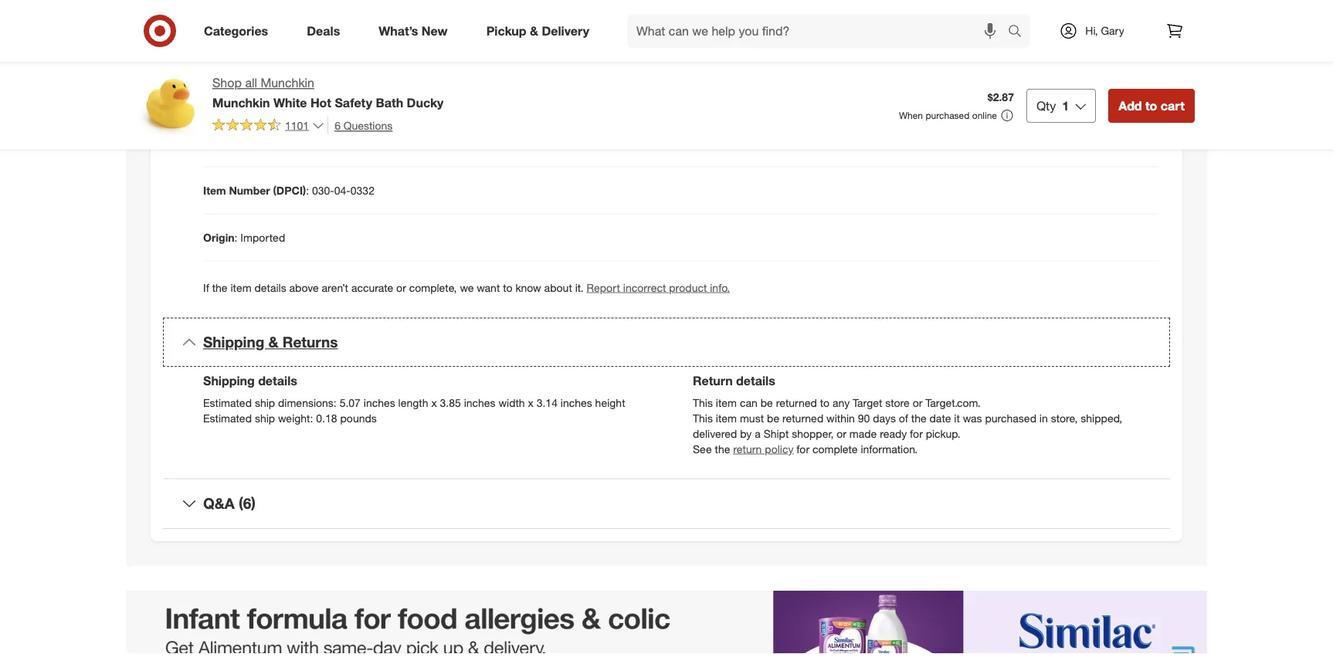 Task type: describe. For each thing, give the bounding box(es) containing it.
shipping & returns button
[[163, 318, 1171, 367]]

length
[[398, 396, 428, 409]]

origin
[[203, 231, 235, 244]]

online
[[973, 110, 997, 121]]

ducky
[[407, 95, 444, 110]]

item
[[203, 183, 226, 197]]

or right accurate in the top left of the page
[[396, 281, 406, 294]]

width
[[499, 396, 525, 409]]

0 vertical spatial the
[[212, 281, 228, 294]]

2 this from the top
[[693, 411, 713, 425]]

(6)
[[239, 495, 256, 513]]

& for pickup
[[530, 23, 539, 38]]

shop all munchkin munchkin white hot safety bath ducky
[[212, 75, 444, 110]]

or right store
[[913, 396, 923, 409]]

add to cart button
[[1109, 89, 1195, 123]]

information.
[[861, 442, 918, 456]]

1101
[[285, 118, 309, 132]]

6 questions link
[[328, 117, 393, 134]]

was
[[963, 411, 982, 425]]

within
[[827, 411, 855, 425]]

pickup.
[[926, 427, 961, 440]]

add
[[1119, 98, 1142, 113]]

0 vertical spatial for
[[910, 427, 923, 440]]

90
[[858, 411, 870, 425]]

return details this item can be returned to any target store or target.com. this item must be returned within 90 days of the date it was purchased in store, shipped, delivered by a shipt shopper, or made ready for pickup. see the return policy for complete information.
[[693, 373, 1123, 456]]

target.com.
[[926, 396, 981, 409]]

2 estimated from the top
[[203, 411, 252, 425]]

what's new link
[[366, 14, 467, 48]]

2 vertical spatial item
[[716, 411, 737, 425]]

and
[[475, 42, 494, 56]]

incorrect
[[623, 281, 666, 294]]

0 vertical spatial item
[[231, 281, 252, 294]]

q&a
[[203, 495, 235, 513]]

shipping for shipping details estimated ship dimensions: 5.07 inches length x 3.85 inches width x 3.14 inches height estimated ship weight: 0.18 pounds
[[203, 373, 255, 388]]

wash
[[393, 42, 419, 56]]

1 vertical spatial to
[[503, 281, 513, 294]]

q&a (6) button
[[163, 479, 1171, 529]]

0 horizontal spatial for
[[797, 442, 810, 456]]

: left 030-
[[306, 183, 309, 197]]

1 vertical spatial returned
[[783, 411, 824, 425]]

delivery
[[542, 23, 590, 38]]

days
[[873, 411, 896, 425]]

hi, gary
[[1086, 24, 1125, 37]]

bath
[[376, 95, 403, 110]]

deals
[[307, 23, 340, 38]]

accurate
[[351, 281, 393, 294]]

030-
[[312, 183, 334, 197]]

1 vertical spatial be
[[767, 411, 780, 425]]

dimensions:
[[278, 396, 337, 409]]

return
[[733, 442, 762, 456]]

soap
[[447, 42, 472, 56]]

14025792
[[235, 89, 283, 103]]

tcin : 14025792
[[203, 89, 283, 103]]

pickup
[[487, 23, 527, 38]]

1
[[1063, 98, 1070, 113]]

search
[[1001, 25, 1039, 40]]

shipping & returns
[[203, 333, 338, 351]]

imported
[[241, 231, 285, 244]]

tcin
[[203, 89, 229, 103]]

info.
[[710, 281, 730, 294]]

returns
[[283, 333, 338, 351]]

qty 1
[[1037, 98, 1070, 113]]

04-
[[334, 183, 351, 197]]

can
[[740, 396, 758, 409]]

deals link
[[294, 14, 359, 48]]

3 inches from the left
[[561, 396, 592, 409]]

if the item details above aren't accurate or complete, we want to know about it. report incorrect product info.
[[203, 281, 730, 294]]

of
[[899, 411, 909, 425]]

with
[[422, 42, 444, 56]]

height
[[595, 396, 626, 409]]

what's new
[[379, 23, 448, 38]]

details for shipping
[[258, 373, 297, 388]]

details left "above"
[[255, 281, 286, 294]]

know
[[516, 281, 541, 294]]

0 vertical spatial returned
[[776, 396, 817, 409]]

spot or wipe clean, wash with soap and water
[[290, 42, 525, 56]]

all
[[245, 75, 257, 90]]

any
[[833, 396, 850, 409]]

questions
[[344, 118, 393, 132]]

or down the deals
[[319, 42, 329, 56]]

1 estimated from the top
[[203, 396, 252, 409]]

search button
[[1001, 14, 1039, 51]]

clean,
[[359, 42, 390, 56]]

shipping for shipping & returns
[[203, 333, 264, 351]]

$2.87
[[988, 90, 1014, 104]]

upc
[[203, 136, 226, 150]]

2 ship from the top
[[255, 411, 275, 425]]

: for imported
[[235, 231, 238, 244]]

water
[[497, 42, 525, 56]]

1 inches from the left
[[364, 396, 395, 409]]

must
[[740, 411, 764, 425]]

when purchased online
[[899, 110, 997, 121]]

complete,
[[409, 281, 457, 294]]

3.85
[[440, 396, 461, 409]]

date
[[930, 411, 951, 425]]



Task type: vqa. For each thing, say whether or not it's contained in the screenshot.


Task type: locate. For each thing, give the bounding box(es) containing it.
shipt
[[764, 427, 789, 440]]

2 vertical spatial the
[[715, 442, 730, 456]]

shipping inside shipping details estimated ship dimensions: 5.07 inches length x 3.85 inches width x 3.14 inches height estimated ship weight: 0.18 pounds
[[203, 373, 255, 388]]

we
[[460, 281, 474, 294]]

0 horizontal spatial the
[[212, 281, 228, 294]]

1 vertical spatial shipping
[[203, 373, 255, 388]]

0 vertical spatial purchased
[[926, 110, 970, 121]]

shipping details estimated ship dimensions: 5.07 inches length x 3.85 inches width x 3.14 inches height estimated ship weight: 0.18 pounds
[[203, 373, 626, 425]]

inches right 3.85
[[464, 396, 496, 409]]

ship left weight:
[[255, 411, 275, 425]]

1 horizontal spatial purchased
[[985, 411, 1037, 425]]

shipping down the if at the top of page
[[203, 333, 264, 351]]

or down within
[[837, 427, 847, 440]]

or
[[319, 42, 329, 56], [396, 281, 406, 294], [913, 396, 923, 409], [837, 427, 847, 440]]

1 vertical spatial item
[[716, 396, 737, 409]]

add to cart
[[1119, 98, 1185, 113]]

target
[[853, 396, 883, 409]]

to inside return details this item can be returned to any target store or target.com. this item must be returned within 90 days of the date it was purchased in store, shipped, delivered by a shipt shopper, or made ready for pickup. see the return policy for complete information.
[[820, 396, 830, 409]]

details for return
[[736, 373, 776, 388]]

the right the if at the top of page
[[212, 281, 228, 294]]

x
[[431, 396, 437, 409], [528, 396, 534, 409]]

return
[[693, 373, 733, 388]]

0 vertical spatial shipping
[[203, 333, 264, 351]]

2 inches from the left
[[464, 396, 496, 409]]

to left any
[[820, 396, 830, 409]]

purchased right when
[[926, 110, 970, 121]]

see
[[693, 442, 712, 456]]

: for 14025792
[[229, 89, 232, 103]]

0 horizontal spatial purchased
[[926, 110, 970, 121]]

1 horizontal spatial inches
[[464, 396, 496, 409]]

for down shopper,
[[797, 442, 810, 456]]

shipping inside dropdown button
[[203, 333, 264, 351]]

details inside return details this item can be returned to any target store or target.com. this item must be returned within 90 days of the date it was purchased in store, shipped, delivered by a shipt shopper, or made ready for pickup. see the return policy for complete information.
[[736, 373, 776, 388]]

1 horizontal spatial x
[[528, 396, 534, 409]]

shop
[[212, 75, 242, 90]]

to inside button
[[1146, 98, 1158, 113]]

1 shipping from the top
[[203, 333, 264, 351]]

3.14
[[537, 396, 558, 409]]

report
[[587, 281, 620, 294]]

x left 3.14
[[528, 396, 534, 409]]

purchased inside return details this item can be returned to any target store or target.com. this item must be returned within 90 days of the date it was purchased in store, shipped, delivered by a shipt shopper, or made ready for pickup. see the return policy for complete information.
[[985, 411, 1037, 425]]

estimated down shipping & returns
[[203, 396, 252, 409]]

store
[[886, 396, 910, 409]]

2 horizontal spatial to
[[1146, 98, 1158, 113]]

number
[[229, 183, 270, 197]]

this down 'return'
[[693, 396, 713, 409]]

made
[[850, 427, 877, 440]]

details inside shipping details estimated ship dimensions: 5.07 inches length x 3.85 inches width x 3.14 inches height estimated ship weight: 0.18 pounds
[[258, 373, 297, 388]]

& for shipping
[[269, 333, 279, 351]]

1 ship from the top
[[255, 396, 275, 409]]

munchkin down all
[[212, 95, 270, 110]]

item number (dpci) : 030-04-0332
[[203, 183, 375, 197]]

0 vertical spatial be
[[761, 396, 773, 409]]

safety
[[335, 95, 373, 110]]

1 vertical spatial estimated
[[203, 411, 252, 425]]

1 vertical spatial munchkin
[[212, 95, 270, 110]]

& right pickup
[[530, 23, 539, 38]]

1101 link
[[212, 117, 325, 135]]

this up delivered
[[693, 411, 713, 425]]

munchkin up white
[[261, 75, 314, 90]]

if
[[203, 281, 209, 294]]

ship left dimensions:
[[255, 396, 275, 409]]

this
[[693, 396, 713, 409], [693, 411, 713, 425]]

2 x from the left
[[528, 396, 534, 409]]

inches up pounds
[[364, 396, 395, 409]]

for right ready
[[910, 427, 923, 440]]

& inside dropdown button
[[269, 333, 279, 351]]

1 vertical spatial for
[[797, 442, 810, 456]]

by
[[740, 427, 752, 440]]

to right add
[[1146, 98, 1158, 113]]

to right want
[[503, 281, 513, 294]]

0 vertical spatial munchkin
[[261, 75, 314, 90]]

a
[[755, 427, 761, 440]]

inches
[[364, 396, 395, 409], [464, 396, 496, 409], [561, 396, 592, 409]]

categories
[[204, 23, 268, 38]]

0 vertical spatial &
[[530, 23, 539, 38]]

store,
[[1051, 411, 1078, 425]]

item up delivered
[[716, 411, 737, 425]]

1 vertical spatial the
[[912, 411, 927, 425]]

wipe
[[332, 42, 356, 56]]

1 vertical spatial ship
[[255, 411, 275, 425]]

:
[[229, 89, 232, 103], [226, 136, 229, 150], [306, 183, 309, 197], [235, 231, 238, 244]]

in
[[1040, 411, 1048, 425]]

item
[[231, 281, 252, 294], [716, 396, 737, 409], [716, 411, 737, 425]]

What can we help you find? suggestions appear below search field
[[627, 14, 1012, 48]]

shopper,
[[792, 427, 834, 440]]

weight:
[[278, 411, 313, 425]]

2 vertical spatial to
[[820, 396, 830, 409]]

policy
[[765, 442, 794, 456]]

pickup & delivery link
[[473, 14, 609, 48]]

complete
[[813, 442, 858, 456]]

product
[[669, 281, 707, 294]]

ready
[[880, 427, 907, 440]]

details up can
[[736, 373, 776, 388]]

item right the if at the top of page
[[231, 281, 252, 294]]

0 horizontal spatial x
[[431, 396, 437, 409]]

0 vertical spatial this
[[693, 396, 713, 409]]

hot
[[311, 95, 331, 110]]

1 vertical spatial purchased
[[985, 411, 1037, 425]]

1 this from the top
[[693, 396, 713, 409]]

1 vertical spatial this
[[693, 411, 713, 425]]

inches right 3.14
[[561, 396, 592, 409]]

0 horizontal spatial &
[[269, 333, 279, 351]]

q&a (6)
[[203, 495, 256, 513]]

2 horizontal spatial the
[[912, 411, 927, 425]]

it
[[954, 411, 960, 425]]

image of munchkin white hot safety bath ducky image
[[138, 74, 200, 136]]

when
[[899, 110, 923, 121]]

0 vertical spatial ship
[[255, 396, 275, 409]]

1 vertical spatial &
[[269, 333, 279, 351]]

& left the returns
[[269, 333, 279, 351]]

white
[[273, 95, 307, 110]]

2 horizontal spatial inches
[[561, 396, 592, 409]]

delivered
[[693, 427, 737, 440]]

1 x from the left
[[431, 396, 437, 409]]

aren't
[[322, 281, 348, 294]]

advertisement region
[[126, 591, 1208, 654]]

0 horizontal spatial to
[[503, 281, 513, 294]]

: left the imported
[[235, 231, 238, 244]]

0 vertical spatial to
[[1146, 98, 1158, 113]]

pounds
[[340, 411, 377, 425]]

1 horizontal spatial the
[[715, 442, 730, 456]]

above
[[289, 281, 319, 294]]

1 horizontal spatial &
[[530, 23, 539, 38]]

item left can
[[716, 396, 737, 409]]

: for 735282310010
[[226, 136, 229, 150]]

purchased left in
[[985, 411, 1037, 425]]

: left 735282310010
[[226, 136, 229, 150]]

estimated left weight:
[[203, 411, 252, 425]]

be up shipt
[[767, 411, 780, 425]]

details up dimensions:
[[258, 373, 297, 388]]

gary
[[1101, 24, 1125, 37]]

shipped,
[[1081, 411, 1123, 425]]

pickup & delivery
[[487, 23, 590, 38]]

6 questions
[[335, 118, 393, 132]]

6
[[335, 118, 341, 132]]

new
[[422, 23, 448, 38]]

what's
[[379, 23, 418, 38]]

0 vertical spatial estimated
[[203, 396, 252, 409]]

it.
[[575, 281, 584, 294]]

1 horizontal spatial for
[[910, 427, 923, 440]]

735282310010
[[232, 136, 305, 150]]

x left 3.85
[[431, 396, 437, 409]]

returned
[[776, 396, 817, 409], [783, 411, 824, 425]]

&
[[530, 23, 539, 38], [269, 333, 279, 351]]

: left all
[[229, 89, 232, 103]]

the right of
[[912, 411, 927, 425]]

purchased
[[926, 110, 970, 121], [985, 411, 1037, 425]]

be right can
[[761, 396, 773, 409]]

2 shipping from the top
[[203, 373, 255, 388]]

shipping down shipping & returns
[[203, 373, 255, 388]]

the down delivered
[[715, 442, 730, 456]]

return policy link
[[733, 442, 794, 456]]

1 horizontal spatial to
[[820, 396, 830, 409]]

ship
[[255, 396, 275, 409], [255, 411, 275, 425]]

0 horizontal spatial inches
[[364, 396, 395, 409]]

qty
[[1037, 98, 1056, 113]]

munchkin
[[261, 75, 314, 90], [212, 95, 270, 110]]



